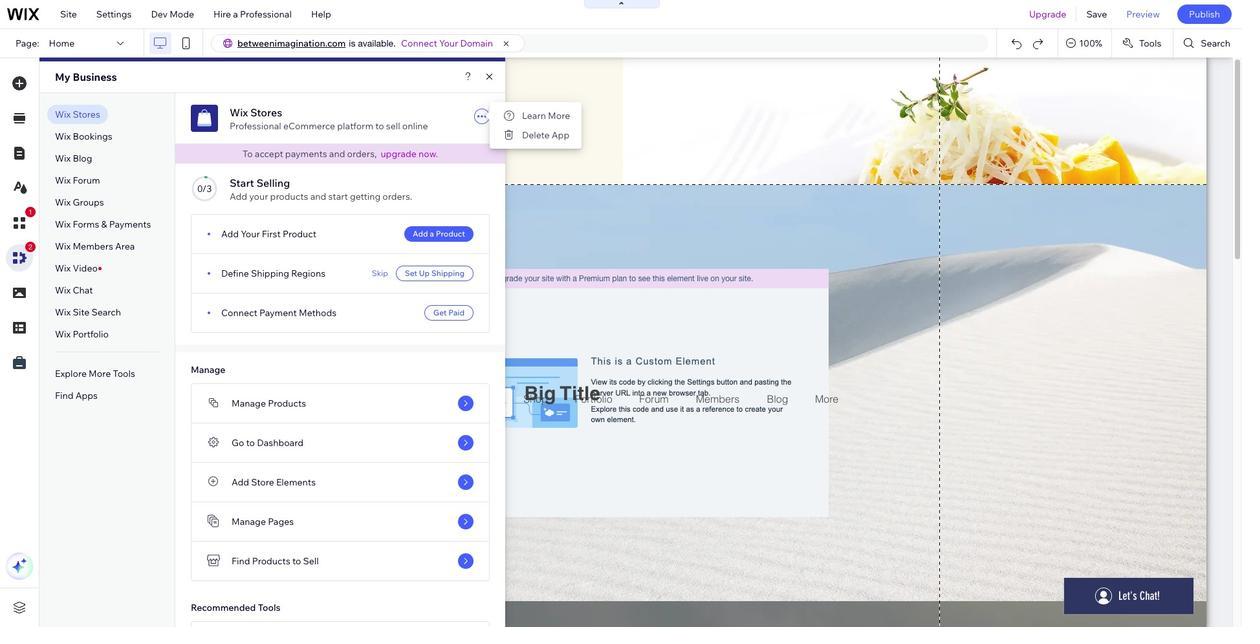 Task type: vqa. For each thing, say whether or not it's contained in the screenshot.
'Add' in the Add Page button
no



Task type: describe. For each thing, give the bounding box(es) containing it.
more for learn
[[548, 110, 570, 122]]

wix for wix members area
[[55, 241, 71, 252]]

wix for wix stores professional ecommerce platform to sell online
[[230, 106, 248, 119]]

wix for wix video
[[55, 263, 71, 274]]

explore
[[55, 368, 87, 380]]

and inside start selling add your products and start getting orders.
[[310, 191, 326, 203]]

delete app
[[522, 129, 570, 141]]

explore more tools
[[55, 368, 135, 380]]

search button
[[1174, 29, 1243, 58]]

skip button
[[372, 266, 388, 282]]

blog
[[73, 153, 92, 164]]

is available. connect your domain
[[349, 38, 493, 49]]

wix for wix chat
[[55, 285, 71, 296]]

ecommerce
[[283, 120, 335, 132]]

orders,
[[347, 148, 377, 160]]

your
[[249, 191, 268, 203]]

recommended tools
[[191, 602, 281, 614]]

video
[[73, 263, 98, 274]]

members
[[73, 241, 113, 252]]

start
[[230, 177, 254, 190]]

learn
[[522, 110, 546, 122]]

online
[[402, 120, 428, 132]]

wix site search
[[55, 307, 121, 318]]

stores for wix stores professional ecommerce platform to sell online
[[250, 106, 282, 119]]

1 vertical spatial site
[[73, 307, 89, 318]]

payment
[[259, 307, 297, 319]]

go to dashboard
[[232, 437, 304, 449]]

portfolio
[[73, 329, 109, 340]]

preview
[[1127, 8, 1160, 20]]

a for product
[[430, 229, 434, 239]]

shipping inside set up shipping button
[[432, 269, 465, 278]]

pages
[[268, 516, 294, 528]]

to inside wix stores professional ecommerce platform to sell online
[[375, 120, 384, 132]]

find for find products to sell
[[232, 556, 250, 568]]

set up shipping button
[[396, 266, 474, 282]]

100% button
[[1059, 29, 1112, 58]]

wix stores
[[55, 109, 100, 120]]

start selling add your products and start getting orders.
[[230, 177, 412, 203]]

wix forms & payments
[[55, 219, 151, 230]]

0 horizontal spatial product
[[283, 228, 317, 240]]

0 horizontal spatial connect
[[221, 307, 257, 319]]

betweenimagination.com
[[238, 38, 346, 49]]

up
[[419, 269, 430, 278]]

payments
[[109, 219, 151, 230]]

find apps
[[55, 390, 98, 402]]

manage for manage
[[191, 364, 225, 376]]

hire a professional
[[214, 8, 292, 20]]

business
[[73, 71, 117, 83]]

add a product button
[[405, 227, 474, 242]]

mode
[[170, 8, 194, 20]]

add for add store elements
[[232, 477, 249, 489]]

apps
[[75, 390, 98, 402]]

add your first product
[[221, 228, 317, 240]]

my business
[[55, 71, 117, 83]]

2 vertical spatial to
[[292, 556, 301, 568]]

wix groups
[[55, 197, 104, 208]]

&
[[101, 219, 107, 230]]

tools button
[[1112, 29, 1174, 58]]

forum
[[73, 175, 100, 186]]

0 vertical spatial your
[[439, 38, 458, 49]]

dev
[[151, 8, 168, 20]]

delete
[[522, 129, 550, 141]]

add for add your first product
[[221, 228, 239, 240]]

is
[[349, 38, 356, 49]]

forms
[[73, 219, 99, 230]]

start
[[328, 191, 348, 203]]

wix blog
[[55, 153, 92, 164]]

product inside button
[[436, 229, 465, 239]]

methods
[[299, 307, 337, 319]]

bookings
[[73, 131, 112, 142]]

100%
[[1080, 38, 1103, 49]]

regions
[[291, 268, 326, 280]]

now.
[[419, 148, 438, 160]]

wix bookings
[[55, 131, 112, 142]]

available.
[[358, 38, 396, 49]]

tools inside button
[[1140, 38, 1162, 49]]

my
[[55, 71, 70, 83]]

manage for manage products
[[232, 398, 266, 410]]

wix for wix forum
[[55, 175, 71, 186]]

publish button
[[1178, 5, 1232, 24]]

wix for wix groups
[[55, 197, 71, 208]]

to
[[243, 148, 253, 160]]

go
[[232, 437, 244, 449]]

wix for wix bookings
[[55, 131, 71, 142]]

wix for wix site search
[[55, 307, 71, 318]]

settings
[[96, 8, 132, 20]]

define shipping regions
[[221, 268, 326, 280]]

wix members area
[[55, 241, 135, 252]]

more for explore
[[89, 368, 111, 380]]

wix for wix blog
[[55, 153, 71, 164]]

platform
[[337, 120, 373, 132]]

hire
[[214, 8, 231, 20]]

app
[[552, 129, 570, 141]]

first
[[262, 228, 281, 240]]

manage pages
[[232, 516, 294, 528]]

sell
[[386, 120, 400, 132]]

payments
[[285, 148, 327, 160]]



Task type: locate. For each thing, give the bounding box(es) containing it.
wix stores professional ecommerce platform to sell online
[[230, 106, 428, 132]]

site up wix portfolio
[[73, 307, 89, 318]]

wix down wix chat
[[55, 307, 71, 318]]

stores up accept
[[250, 106, 282, 119]]

1 vertical spatial your
[[241, 228, 260, 240]]

dashboard
[[257, 437, 304, 449]]

wix left video
[[55, 263, 71, 274]]

your
[[439, 38, 458, 49], [241, 228, 260, 240]]

chat
[[73, 285, 93, 296]]

wix left portfolio
[[55, 329, 71, 340]]

your left first
[[241, 228, 260, 240]]

product
[[283, 228, 317, 240], [436, 229, 465, 239]]

wix left forms
[[55, 219, 71, 230]]

connect left payment
[[221, 307, 257, 319]]

upgrade now. button
[[381, 148, 438, 160]]

wix for wix forms & payments
[[55, 219, 71, 230]]

0 vertical spatial manage
[[191, 364, 225, 376]]

wix forum
[[55, 175, 100, 186]]

shipping
[[251, 268, 289, 280], [432, 269, 465, 278]]

to accept payments and orders, upgrade now.
[[243, 148, 438, 160]]

area
[[115, 241, 135, 252]]

1 horizontal spatial to
[[292, 556, 301, 568]]

1 horizontal spatial your
[[439, 38, 458, 49]]

and left start at the left top of the page
[[310, 191, 326, 203]]

get paid
[[433, 308, 465, 318]]

manage products
[[232, 398, 306, 410]]

groups
[[73, 197, 104, 208]]

connect right available.
[[401, 38, 437, 49]]

wix chat
[[55, 285, 93, 296]]

0/3
[[197, 183, 212, 195]]

wix for wix portfolio
[[55, 329, 71, 340]]

2 horizontal spatial tools
[[1140, 38, 1162, 49]]

professional up to
[[230, 120, 281, 132]]

1 horizontal spatial a
[[430, 229, 434, 239]]

your left domain at top
[[439, 38, 458, 49]]

wix video
[[55, 263, 98, 274]]

get
[[433, 308, 447, 318]]

wix left forum
[[55, 175, 71, 186]]

manage
[[191, 364, 225, 376], [232, 398, 266, 410], [232, 516, 266, 528]]

find down manage pages
[[232, 556, 250, 568]]

and left orders,
[[329, 148, 345, 160]]

1 vertical spatial professional
[[230, 120, 281, 132]]

add a product
[[413, 229, 465, 239]]

0 vertical spatial site
[[60, 8, 77, 20]]

skip
[[372, 269, 388, 278]]

products for find
[[252, 556, 290, 568]]

stores for wix stores
[[73, 109, 100, 120]]

add inside button
[[413, 229, 428, 239]]

connect payment methods
[[221, 307, 337, 319]]

0 vertical spatial find
[[55, 390, 73, 402]]

site up the home
[[60, 8, 77, 20]]

1 vertical spatial and
[[310, 191, 326, 203]]

search
[[1201, 38, 1231, 49], [91, 307, 121, 318]]

products left sell
[[252, 556, 290, 568]]

0 horizontal spatial your
[[241, 228, 260, 240]]

home
[[49, 38, 75, 49]]

add store elements
[[232, 477, 316, 489]]

0 horizontal spatial shipping
[[251, 268, 289, 280]]

1 horizontal spatial shipping
[[432, 269, 465, 278]]

0 horizontal spatial stores
[[73, 109, 100, 120]]

search down publish button
[[1201, 38, 1231, 49]]

preview button
[[1117, 0, 1170, 28]]

1 vertical spatial a
[[430, 229, 434, 239]]

0/3 progress bar
[[191, 175, 218, 203]]

1 horizontal spatial stores
[[250, 106, 282, 119]]

2 vertical spatial tools
[[258, 602, 281, 614]]

professional
[[240, 8, 292, 20], [230, 120, 281, 132]]

store
[[251, 477, 274, 489]]

tools right recommended
[[258, 602, 281, 614]]

products
[[270, 191, 308, 203]]

set up shipping
[[405, 269, 465, 278]]

1 horizontal spatial and
[[329, 148, 345, 160]]

set
[[405, 269, 417, 278]]

products up dashboard
[[268, 398, 306, 410]]

wix up wix bookings
[[55, 109, 71, 120]]

add up define
[[221, 228, 239, 240]]

find left the "apps"
[[55, 390, 73, 402]]

tools right explore
[[113, 368, 135, 380]]

tools down preview button
[[1140, 38, 1162, 49]]

manage for manage pages
[[232, 516, 266, 528]]

domain
[[460, 38, 493, 49]]

2 horizontal spatial to
[[375, 120, 384, 132]]

professional for stores
[[230, 120, 281, 132]]

0 vertical spatial search
[[1201, 38, 1231, 49]]

add down start
[[230, 191, 247, 203]]

shipping right up
[[432, 269, 465, 278]]

stores up wix bookings
[[73, 109, 100, 120]]

0 horizontal spatial find
[[55, 390, 73, 402]]

and inside "to accept payments and orders, upgrade now."
[[329, 148, 345, 160]]

professional for a
[[240, 8, 292, 20]]

1 vertical spatial products
[[252, 556, 290, 568]]

add up up
[[413, 229, 428, 239]]

0 vertical spatial products
[[268, 398, 306, 410]]

0 horizontal spatial search
[[91, 307, 121, 318]]

1 vertical spatial tools
[[113, 368, 135, 380]]

add
[[230, 191, 247, 203], [221, 228, 239, 240], [413, 229, 428, 239], [232, 477, 249, 489]]

wix up the wix video
[[55, 241, 71, 252]]

learn more
[[522, 110, 570, 122]]

1 vertical spatial find
[[232, 556, 250, 568]]

sell
[[303, 556, 319, 568]]

orders.
[[383, 191, 412, 203]]

a up set up shipping
[[430, 229, 434, 239]]

0 horizontal spatial and
[[310, 191, 326, 203]]

0 horizontal spatial tools
[[113, 368, 135, 380]]

product right first
[[283, 228, 317, 240]]

more up app
[[548, 110, 570, 122]]

professional up betweenimagination.com
[[240, 8, 292, 20]]

wix left chat
[[55, 285, 71, 296]]

product up set up shipping
[[436, 229, 465, 239]]

wix right wix stores image
[[230, 106, 248, 119]]

upgrade
[[381, 148, 417, 160]]

0 vertical spatial to
[[375, 120, 384, 132]]

getting
[[350, 191, 381, 203]]

find for find apps
[[55, 390, 73, 402]]

dev mode
[[151, 8, 194, 20]]

0 vertical spatial connect
[[401, 38, 437, 49]]

add for add a product
[[413, 229, 428, 239]]

0 vertical spatial a
[[233, 8, 238, 20]]

0 horizontal spatial to
[[246, 437, 255, 449]]

wix portfolio
[[55, 329, 109, 340]]

professional inside wix stores professional ecommerce platform to sell online
[[230, 120, 281, 132]]

products for manage
[[268, 398, 306, 410]]

to
[[375, 120, 384, 132], [246, 437, 255, 449], [292, 556, 301, 568]]

find
[[55, 390, 73, 402], [232, 556, 250, 568]]

wix left blog
[[55, 153, 71, 164]]

0 vertical spatial and
[[329, 148, 345, 160]]

0 horizontal spatial more
[[89, 368, 111, 380]]

0 vertical spatial tools
[[1140, 38, 1162, 49]]

0 vertical spatial more
[[548, 110, 570, 122]]

1 horizontal spatial tools
[[258, 602, 281, 614]]

search up portfolio
[[91, 307, 121, 318]]

search inside button
[[1201, 38, 1231, 49]]

selling
[[257, 177, 290, 190]]

save
[[1087, 8, 1107, 20]]

a
[[233, 8, 238, 20], [430, 229, 434, 239]]

wix stores image
[[191, 105, 218, 132]]

wix inside wix stores professional ecommerce platform to sell online
[[230, 106, 248, 119]]

elements
[[276, 477, 316, 489]]

1 horizontal spatial more
[[548, 110, 570, 122]]

a inside button
[[430, 229, 434, 239]]

1 vertical spatial connect
[[221, 307, 257, 319]]

paid
[[449, 308, 465, 318]]

stores
[[250, 106, 282, 119], [73, 109, 100, 120]]

save button
[[1077, 0, 1117, 28]]

publish
[[1189, 8, 1221, 20]]

upgrade
[[1030, 8, 1067, 20]]

wix left groups
[[55, 197, 71, 208]]

more up the "apps"
[[89, 368, 111, 380]]

wix up wix blog at the left top of page
[[55, 131, 71, 142]]

1 horizontal spatial product
[[436, 229, 465, 239]]

help
[[311, 8, 331, 20]]

get paid button
[[424, 305, 474, 321]]

a right hire
[[233, 8, 238, 20]]

1 vertical spatial more
[[89, 368, 111, 380]]

1 vertical spatial search
[[91, 307, 121, 318]]

0 horizontal spatial a
[[233, 8, 238, 20]]

1 horizontal spatial find
[[232, 556, 250, 568]]

a for professional
[[233, 8, 238, 20]]

0 vertical spatial professional
[[240, 8, 292, 20]]

1 horizontal spatial search
[[1201, 38, 1231, 49]]

1 vertical spatial to
[[246, 437, 255, 449]]

add left store
[[232, 477, 249, 489]]

shipping right define
[[251, 268, 289, 280]]

products
[[268, 398, 306, 410], [252, 556, 290, 568]]

2 vertical spatial manage
[[232, 516, 266, 528]]

tools
[[1140, 38, 1162, 49], [113, 368, 135, 380], [258, 602, 281, 614]]

add inside start selling add your products and start getting orders.
[[230, 191, 247, 203]]

wix for wix stores
[[55, 109, 71, 120]]

stores inside wix stores professional ecommerce platform to sell online
[[250, 106, 282, 119]]

1 vertical spatial manage
[[232, 398, 266, 410]]

1 horizontal spatial connect
[[401, 38, 437, 49]]



